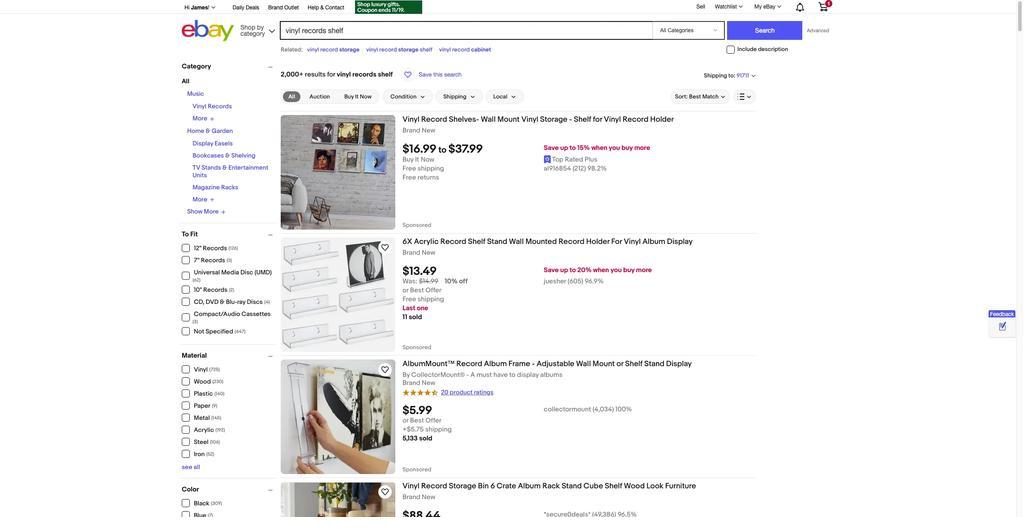 Task type: vqa. For each thing, say whether or not it's contained in the screenshot.
old
no



Task type: locate. For each thing, give the bounding box(es) containing it.
vinyl for vinyl record storage
[[307, 46, 319, 53]]

cabinet
[[471, 46, 491, 53]]

wood up plastic
[[194, 378, 211, 386]]

sold down the +$5.75
[[419, 435, 432, 443]]

0 vertical spatial storage
[[540, 115, 568, 124]]

plastic (140)
[[194, 390, 225, 398]]

shipping up returns
[[418, 164, 444, 173]]

new inside "vinyl record shelves- wall mount vinyl storage - shelf for vinyl record holder brand new"
[[422, 126, 435, 135]]

vinyl record shelves- wall mount vinyl storage - shelf for vinyl record holder heading
[[403, 115, 674, 124]]

up inside save up to 15% when you buy more buy it now
[[560, 144, 568, 152]]

1 vertical spatial acrylic
[[194, 426, 214, 434]]

2 vertical spatial -
[[466, 371, 469, 379]]

save for save up to 20% when you buy more
[[544, 266, 559, 275]]

shipping inside collectormount (4,034) 100% or best offer +$5.75 shipping 5,133 sold
[[425, 426, 452, 434]]

or inside juesher (605) 96.9% or best offer free shipping last one 11 sold
[[403, 286, 409, 295]]

1 vertical spatial stand
[[644, 360, 665, 369]]

1 vertical spatial wall
[[509, 237, 524, 246]]

brand inside 6x acrylic record shelf stand wall mounted record holder for vinyl album display brand new
[[403, 249, 420, 257]]

10"
[[194, 286, 202, 294]]

record for vinyl record cabinet
[[452, 46, 470, 53]]

1 horizontal spatial holder
[[650, 115, 674, 124]]

1 vertical spatial more
[[193, 196, 207, 203]]

acrylic (192)
[[194, 426, 225, 434]]

save up the top rated plus "image"
[[544, 144, 559, 152]]

records for 12"
[[203, 244, 227, 252]]

storage inside vinyl record storage bin 6 crate album rack stand cube shelf wood look furniture brand new
[[449, 482, 476, 491]]

1 horizontal spatial record
[[379, 46, 397, 53]]

albummount™ record album frame - adjustable wall mount or shelf stand display by collectormount® - a must have to display albums brand new
[[403, 360, 692, 387]]

new inside 6x acrylic record shelf stand wall mounted record holder for vinyl album display brand new
[[422, 249, 435, 257]]

collectormount (4,034) 100% or best offer +$5.75 shipping 5,133 sold
[[403, 405, 632, 443]]

fit
[[190, 230, 198, 238]]

records up the 7" records (3)
[[203, 244, 227, 252]]

save inside save up to 15% when you buy more buy it now
[[544, 144, 559, 152]]

& down bookcases & shelving link
[[222, 164, 227, 171]]

(145)
[[211, 415, 221, 421]]

more right show
[[204, 208, 219, 215]]

2 horizontal spatial stand
[[644, 360, 665, 369]]

offer down the 20
[[426, 417, 441, 425]]

for
[[611, 237, 622, 246]]

auction link
[[304, 91, 335, 102]]

1 horizontal spatial buy
[[403, 155, 414, 164]]

(62)
[[193, 277, 201, 283]]

main content
[[281, 58, 756, 517]]

watchlist link
[[710, 1, 747, 12]]

sell link
[[692, 3, 709, 10]]

or inside albummount™ record album frame - adjustable wall mount or shelf stand display by collectormount® - a must have to display albums brand new
[[617, 360, 624, 369]]

now down 'records'
[[360, 93, 372, 100]]

best up the +$5.75
[[410, 417, 424, 425]]

brand inside vinyl record storage bin 6 crate album rack stand cube shelf wood look furniture brand new
[[403, 493, 420, 502]]

0 vertical spatial wood
[[194, 378, 211, 386]]

0 horizontal spatial wood
[[194, 378, 211, 386]]

to
[[728, 72, 734, 79], [570, 144, 576, 152], [438, 145, 447, 155], [570, 266, 576, 275], [509, 371, 516, 379]]

- up display
[[532, 360, 535, 369]]

acrylic right '6x'
[[414, 237, 439, 246]]

2 new from the top
[[422, 249, 435, 257]]

you down the for
[[611, 266, 622, 275]]

not specified (647)
[[194, 328, 246, 335]]

main content containing $16.99
[[281, 58, 756, 517]]

0 vertical spatial -
[[569, 115, 572, 124]]

$14.99
[[419, 277, 438, 286]]

for inside "vinyl record shelves- wall mount vinyl storage - shelf for vinyl record holder brand new"
[[593, 115, 602, 124]]

free inside juesher (605) 96.9% or best offer free shipping last one 11 sold
[[403, 295, 416, 304]]

local button
[[486, 90, 524, 104]]

more for save up to 15% when you buy more buy it now
[[634, 144, 650, 152]]

0 horizontal spatial buy
[[344, 93, 354, 100]]

1 vertical spatial buy
[[403, 155, 414, 164]]

1 offer from the top
[[426, 286, 441, 295]]

None submit
[[727, 21, 803, 40]]

0 vertical spatial up
[[560, 144, 568, 152]]

1 vertical spatial more button
[[193, 195, 214, 203]]

1 horizontal spatial now
[[421, 155, 434, 164]]

1 record from the left
[[320, 46, 338, 53]]

or inside collectormount (4,034) 100% or best offer +$5.75 shipping 5,133 sold
[[403, 417, 409, 425]]

now inside buy it now link
[[360, 93, 372, 100]]

record down get the coupon image on the left top of the page
[[379, 46, 397, 53]]

shelf up save this search button
[[420, 46, 432, 53]]

shipping down search
[[443, 93, 467, 100]]

record up 2,000 + results for vinyl records shelf
[[320, 46, 338, 53]]

category button
[[182, 62, 277, 71]]

shelf
[[420, 46, 432, 53], [378, 70, 393, 79]]

record inside vinyl record storage bin 6 crate album rack stand cube shelf wood look furniture brand new
[[421, 482, 447, 491]]

2 horizontal spatial wall
[[576, 360, 591, 369]]

plus
[[585, 155, 597, 164]]

auction
[[310, 93, 330, 100]]

0 vertical spatial more button
[[193, 115, 214, 122]]

all
[[182, 77, 189, 85], [288, 93, 295, 100]]

more up the show more on the top left of the page
[[193, 196, 207, 203]]

feedback
[[990, 311, 1014, 317]]

you for 15%
[[609, 144, 620, 152]]

wall right shelves-
[[481, 115, 496, 124]]

more button up home & garden on the left top of the page
[[193, 115, 214, 122]]

0 vertical spatial more
[[193, 115, 207, 122]]

bookcases & shelving link
[[193, 152, 255, 159]]

20 product ratings
[[441, 389, 494, 396]]

0 vertical spatial best
[[689, 93, 701, 100]]

(309)
[[211, 501, 222, 506]]

records up dvd
[[203, 286, 228, 294]]

(3) for compact/audio cassettes
[[193, 319, 198, 324]]

1 vertical spatial shelf
[[378, 70, 393, 79]]

1 vertical spatial you
[[611, 266, 622, 275]]

paper
[[194, 402, 210, 410]]

tv
[[193, 164, 200, 171]]

0 vertical spatial it
[[355, 93, 359, 100]]

steel (106)
[[194, 438, 220, 446]]

up up juesher
[[560, 266, 568, 275]]

save this search
[[419, 71, 462, 78]]

album left rack
[[518, 482, 541, 491]]

when up 96.9% at the bottom right of the page
[[593, 266, 609, 275]]

album up have
[[484, 360, 507, 369]]

1 vertical spatial now
[[421, 155, 434, 164]]

buy it now
[[344, 93, 372, 100]]

1 horizontal spatial (3)
[[227, 257, 232, 263]]

wood inside vinyl record storage bin 6 crate album rack stand cube shelf wood look furniture brand new
[[624, 482, 645, 491]]

1 vertical spatial sold
[[419, 435, 432, 443]]

vinyl right related:
[[307, 46, 319, 53]]

brand outlet link
[[268, 3, 299, 13]]

to left 15% on the top right of page
[[570, 144, 576, 152]]

2 storage from the left
[[398, 46, 419, 53]]

0 horizontal spatial storage
[[339, 46, 360, 53]]

daily deals link
[[233, 3, 259, 13]]

1 vertical spatial for
[[593, 115, 602, 124]]

rated
[[565, 155, 583, 164]]

holder
[[650, 115, 674, 124], [586, 237, 610, 246]]

holder down the sort: best match dropdown button
[[650, 115, 674, 124]]

(126)
[[229, 245, 238, 251]]

brand outlet
[[268, 4, 299, 11]]

now inside save up to 15% when you buy more buy it now
[[421, 155, 434, 164]]

0 horizontal spatial record
[[320, 46, 338, 53]]

offer for one
[[426, 286, 441, 295]]

1 vertical spatial more
[[636, 266, 652, 275]]

storage for vinyl record storage shelf
[[398, 46, 419, 53]]

0 vertical spatial acrylic
[[414, 237, 439, 246]]

vinyl left 'records'
[[337, 70, 351, 79]]

3 record from the left
[[452, 46, 470, 53]]

1 vertical spatial holder
[[586, 237, 610, 246]]

save up juesher
[[544, 266, 559, 275]]

2 horizontal spatial -
[[569, 115, 572, 124]]

more inside save up to 15% when you buy more buy it now
[[634, 144, 650, 152]]

buy inside save up to 15% when you buy more buy it now
[[622, 144, 633, 152]]

free down $16.99 at the left top of page
[[403, 164, 416, 173]]

offer inside collectormount (4,034) 100% or best offer +$5.75 shipping 5,133 sold
[[426, 417, 441, 425]]

2 vertical spatial shipping
[[425, 426, 452, 434]]

0 vertical spatial sold
[[409, 313, 422, 322]]

0 horizontal spatial storage
[[449, 482, 476, 491]]

1 horizontal spatial -
[[532, 360, 535, 369]]

easels
[[215, 139, 233, 147]]

blu-
[[226, 298, 237, 306]]

records
[[352, 70, 376, 79]]

sort:
[[675, 93, 688, 100]]

records for 10"
[[203, 286, 228, 294]]

(106)
[[210, 439, 220, 445]]

2 free from the top
[[403, 173, 416, 182]]

(3) inside compact/audio cassettes (3)
[[193, 319, 198, 324]]

shipping button
[[436, 90, 483, 104]]

vinyl up save this search
[[439, 46, 451, 53]]

wall
[[481, 115, 496, 124], [509, 237, 524, 246], [576, 360, 591, 369]]

discs
[[247, 298, 263, 306]]

(3) up media
[[227, 257, 232, 263]]

1 horizontal spatial for
[[593, 115, 602, 124]]

buy for save up to 20% when you buy more
[[623, 266, 635, 275]]

brand right watch vinyl record storage bin 6 crate album rack stand cube shelf wood look furniture image
[[403, 493, 420, 502]]

storage for vinyl record storage
[[339, 46, 360, 53]]

0 vertical spatial stand
[[487, 237, 507, 246]]

best inside collectormount (4,034) 100% or best offer +$5.75 shipping 5,133 sold
[[410, 417, 424, 425]]

new right watch vinyl record storage bin 6 crate album rack stand cube shelf wood look furniture image
[[422, 493, 435, 502]]

holder inside "vinyl record shelves- wall mount vinyl storage - shelf for vinyl record holder brand new"
[[650, 115, 674, 124]]

2 horizontal spatial record
[[452, 46, 470, 53]]

paper (9)
[[194, 402, 217, 410]]

shipping for juesher (605) 96.9% or best offer free shipping last one 11 sold
[[418, 295, 444, 304]]

6x acrylic record shelf stand wall mounted record holder for vinyl album display heading
[[403, 237, 693, 246]]

shelves-
[[449, 115, 479, 124]]

buy
[[344, 93, 354, 100], [403, 155, 414, 164]]

offer
[[426, 286, 441, 295], [426, 417, 441, 425]]

1 vertical spatial best
[[410, 286, 424, 295]]

save for save this search
[[419, 71, 432, 78]]

more up home
[[193, 115, 207, 122]]

1 vertical spatial save
[[544, 144, 559, 152]]

al916854
[[544, 164, 571, 173]]

storage up save this search button
[[398, 46, 419, 53]]

0 vertical spatial holder
[[650, 115, 674, 124]]

1 vertical spatial storage
[[449, 482, 476, 491]]

save this search button
[[398, 67, 464, 82]]

bookcases
[[193, 152, 224, 159]]

wall left mounted on the right
[[509, 237, 524, 246]]

new up $16.99 at the left top of page
[[422, 126, 435, 135]]

storage
[[540, 115, 568, 124], [449, 482, 476, 491]]

0 vertical spatial more
[[634, 144, 650, 152]]

0 horizontal spatial holder
[[586, 237, 610, 246]]

disc
[[240, 268, 253, 276]]

0 vertical spatial album
[[643, 237, 665, 246]]

3 free from the top
[[403, 295, 416, 304]]

best down was: $14.99
[[410, 286, 424, 295]]

vinyl up 'records'
[[366, 46, 378, 53]]

best inside dropdown button
[[689, 93, 701, 100]]

shipping inside shipping to : 91711
[[704, 72, 727, 79]]

- left the a
[[466, 371, 469, 379]]

0 horizontal spatial acrylic
[[194, 426, 214, 434]]

to right have
[[509, 371, 516, 379]]

1 storage from the left
[[339, 46, 360, 53]]

1 vertical spatial it
[[415, 155, 419, 164]]

to right $16.99 at the left top of page
[[438, 145, 447, 155]]

12" records (126)
[[194, 244, 238, 252]]

1 horizontal spatial shipping
[[704, 72, 727, 79]]

1 vertical spatial free
[[403, 173, 416, 182]]

0 vertical spatial you
[[609, 144, 620, 152]]

when inside save up to 15% when you buy more buy it now
[[591, 144, 607, 152]]

shipping inside "dropdown button"
[[443, 93, 467, 100]]

wood
[[194, 378, 211, 386], [624, 482, 645, 491]]

offer inside juesher (605) 96.9% or best offer free shipping last one 11 sold
[[426, 286, 441, 295]]

now up free shipping
[[421, 155, 434, 164]]

for up plus
[[593, 115, 602, 124]]

garden
[[212, 127, 233, 135]]

0 horizontal spatial wall
[[481, 115, 496, 124]]

buy down 2,000 + results for vinyl records shelf
[[344, 93, 354, 100]]

1 up from the top
[[560, 144, 568, 152]]

91711
[[737, 72, 749, 79]]

1 vertical spatial album
[[484, 360, 507, 369]]

save inside button
[[419, 71, 432, 78]]

best right sort:
[[689, 93, 701, 100]]

1 vertical spatial wood
[[624, 482, 645, 491]]

2 up from the top
[[560, 266, 568, 275]]

to inside the $16.99 to $37.99
[[438, 145, 447, 155]]

0 horizontal spatial it
[[355, 93, 359, 100]]

it inside save up to 15% when you buy more buy it now
[[415, 155, 419, 164]]

(212)
[[573, 164, 586, 173]]

(3) inside the 7" records (3)
[[227, 257, 232, 263]]

holder left the for
[[586, 237, 610, 246]]

acrylic down metal
[[194, 426, 214, 434]]

2 vertical spatial more
[[204, 208, 219, 215]]

wall right adjustable
[[576, 360, 591, 369]]

4 new from the top
[[422, 493, 435, 502]]

more inside 'show more' button
[[204, 208, 219, 215]]

0 vertical spatial when
[[591, 144, 607, 152]]

display
[[193, 139, 213, 147], [667, 237, 693, 246], [666, 360, 692, 369]]

brand up $16.99 at the left top of page
[[403, 126, 420, 135]]

ebay
[[763, 4, 776, 10]]

1 horizontal spatial acrylic
[[414, 237, 439, 246]]

0 vertical spatial display
[[193, 139, 213, 147]]

vinyl record shelves- wall mount vinyl storage - shelf for vinyl record holder image
[[281, 115, 395, 230]]

buy for save up to 15% when you buy more buy it now
[[622, 144, 633, 152]]

when up plus
[[591, 144, 607, 152]]

to inside albummount™ record album frame - adjustable wall mount or shelf stand display by collectormount® - a must have to display albums brand new
[[509, 371, 516, 379]]

1 new from the top
[[422, 126, 435, 135]]

to left 91711
[[728, 72, 734, 79]]

shipping inside juesher (605) 96.9% or best offer free shipping last one 11 sold
[[418, 295, 444, 304]]

2 vertical spatial display
[[666, 360, 692, 369]]

it down 'records'
[[355, 93, 359, 100]]

0 horizontal spatial for
[[327, 70, 335, 79]]

new up the $13.49 in the left of the page
[[422, 249, 435, 257]]

for right results
[[327, 70, 335, 79]]

acrylic inside 6x acrylic record shelf stand wall mounted record holder for vinyl album display brand new
[[414, 237, 439, 246]]

when
[[591, 144, 607, 152], [593, 266, 609, 275]]

1 vertical spatial shipping
[[418, 295, 444, 304]]

0 vertical spatial mount
[[497, 115, 520, 124]]

0 vertical spatial shipping
[[704, 72, 727, 79]]

offer down $14.99
[[426, 286, 441, 295]]

all up music link
[[182, 77, 189, 85]]

all down 2,000
[[288, 93, 295, 100]]

shipping for shipping
[[443, 93, 467, 100]]

display inside 6x acrylic record shelf stand wall mounted record holder for vinyl album display brand new
[[667, 237, 693, 246]]

more button up the show more on the top left of the page
[[193, 195, 214, 203]]

1 vertical spatial up
[[560, 266, 568, 275]]

free up "last" at left
[[403, 295, 416, 304]]

up for 20%
[[560, 266, 568, 275]]

0 vertical spatial free
[[403, 164, 416, 173]]

shipping left :
[[704, 72, 727, 79]]

1 vertical spatial display
[[667, 237, 693, 246]]

& right help in the left of the page
[[320, 4, 324, 11]]

2 vertical spatial stand
[[562, 482, 582, 491]]

collectormount®
[[411, 371, 465, 379]]

2 vertical spatial wall
[[576, 360, 591, 369]]

or
[[403, 286, 409, 295], [617, 360, 624, 369], [403, 417, 409, 425]]

it up free shipping
[[415, 155, 419, 164]]

racks
[[221, 183, 238, 191]]

storage left bin
[[449, 482, 476, 491]]

you inside save up to 15% when you buy more buy it now
[[609, 144, 620, 152]]

save up to 20% when you buy more
[[544, 266, 652, 275]]

2 offer from the top
[[426, 417, 441, 425]]

brand down '6x'
[[403, 249, 420, 257]]

brand left "outlet"
[[268, 4, 283, 11]]

1 horizontal spatial wall
[[509, 237, 524, 246]]

display inside albummount™ record album frame - adjustable wall mount or shelf stand display by collectormount® - a must have to display albums brand new
[[666, 360, 692, 369]]

shelf right 'records'
[[378, 70, 393, 79]]

sold right 11
[[409, 313, 422, 322]]

15%
[[577, 144, 590, 152]]

(3) up not
[[193, 319, 198, 324]]

3 new from the top
[[422, 379, 435, 387]]

1 vertical spatial or
[[617, 360, 624, 369]]

0 vertical spatial (3)
[[227, 257, 232, 263]]

free down free shipping
[[403, 173, 416, 182]]

0 vertical spatial all
[[182, 77, 189, 85]]

records down 12" records (126)
[[201, 257, 225, 264]]

new down albummount™
[[422, 379, 435, 387]]

wood left look
[[624, 482, 645, 491]]

1 horizontal spatial all
[[288, 93, 295, 100]]

0 vertical spatial buy
[[622, 144, 633, 152]]

record
[[421, 115, 447, 124], [623, 115, 649, 124], [440, 237, 466, 246], [559, 237, 585, 246], [456, 360, 482, 369], [421, 482, 447, 491]]

1 horizontal spatial album
[[518, 482, 541, 491]]

buy right 15% on the top right of page
[[622, 144, 633, 152]]

you for 20%
[[611, 266, 622, 275]]

when for 20%
[[593, 266, 609, 275]]

record down search for anything text field at the top of page
[[452, 46, 470, 53]]

0 horizontal spatial shelf
[[378, 70, 393, 79]]

- up rated
[[569, 115, 572, 124]]

1 horizontal spatial storage
[[540, 115, 568, 124]]

0 vertical spatial save
[[419, 71, 432, 78]]

new inside vinyl record storage bin 6 crate album rack stand cube shelf wood look furniture brand new
[[422, 493, 435, 502]]

shipping
[[704, 72, 727, 79], [443, 93, 467, 100]]

home
[[187, 127, 204, 135]]

albummount™ record album frame - adjustable wall mount or shelf stand display image
[[281, 360, 395, 474]]

(3) for 7" records
[[227, 257, 232, 263]]

records up garden on the top left
[[208, 103, 232, 110]]

2 vertical spatial best
[[410, 417, 424, 425]]

or for juesher (605) 96.9% or best offer free shipping last one 11 sold
[[403, 286, 409, 295]]

condition button
[[383, 90, 433, 104]]

storage up the top rated plus "image"
[[540, 115, 568, 124]]

0 horizontal spatial album
[[484, 360, 507, 369]]

storage up 2,000 + results for vinyl records shelf
[[339, 46, 360, 53]]

(4)
[[264, 299, 270, 305]]

outlet
[[284, 4, 299, 11]]

shop by category
[[240, 24, 265, 37]]

1 vertical spatial shipping
[[443, 93, 467, 100]]

buy right 20%
[[623, 266, 635, 275]]

shop by category banner
[[180, 0, 835, 43]]

0 vertical spatial for
[[327, 70, 335, 79]]

2 vertical spatial free
[[403, 295, 416, 304]]

shelf inside albummount™ record album frame - adjustable wall mount or shelf stand display by collectormount® - a must have to display albums brand new
[[625, 360, 643, 369]]

shipping up one
[[418, 295, 444, 304]]

2 record from the left
[[379, 46, 397, 53]]

watch 6x acrylic record shelf stand wall mounted record holder for vinyl album display image
[[380, 242, 390, 253]]

1 vertical spatial all
[[288, 93, 295, 100]]

save left this
[[419, 71, 432, 78]]

2 horizontal spatial album
[[643, 237, 665, 246]]

mount
[[497, 115, 520, 124], [593, 360, 615, 369]]

1 horizontal spatial it
[[415, 155, 419, 164]]

watch albummount™ record album frame - adjustable wall mount or shelf stand display image
[[380, 365, 390, 375]]

10" records (2)
[[194, 286, 234, 294]]

shipping right the +$5.75
[[425, 426, 452, 434]]

1 horizontal spatial mount
[[593, 360, 615, 369]]

up up top
[[560, 144, 568, 152]]

mount inside "vinyl record shelves- wall mount vinyl storage - shelf for vinyl record holder brand new"
[[497, 115, 520, 124]]

1 vertical spatial offer
[[426, 417, 441, 425]]

brand down albummount™
[[403, 379, 420, 387]]

holder inside 6x acrylic record shelf stand wall mounted record holder for vinyl album display brand new
[[586, 237, 610, 246]]

buy up free shipping
[[403, 155, 414, 164]]

to up (605)
[[570, 266, 576, 275]]

collectormount
[[544, 405, 591, 414]]

& left blu-
[[220, 298, 225, 306]]

best inside juesher (605) 96.9% or best offer free shipping last one 11 sold
[[410, 286, 424, 295]]

0 horizontal spatial mount
[[497, 115, 520, 124]]

album right the for
[[643, 237, 665, 246]]

brand inside "vinyl record shelves- wall mount vinyl storage - shelf for vinyl record holder brand new"
[[403, 126, 420, 135]]

you right 15% on the top right of page
[[609, 144, 620, 152]]

related:
[[281, 46, 303, 53]]

0 horizontal spatial -
[[466, 371, 469, 379]]

0 horizontal spatial now
[[360, 93, 372, 100]]

0 horizontal spatial (3)
[[193, 319, 198, 324]]



Task type: describe. For each thing, give the bounding box(es) containing it.
color
[[182, 485, 199, 494]]

stand inside albummount™ record album frame - adjustable wall mount or shelf stand display by collectormount® - a must have to display albums brand new
[[644, 360, 665, 369]]

sort: best match
[[675, 93, 719, 100]]

product
[[450, 389, 473, 396]]

5,133
[[403, 435, 418, 443]]

account navigation
[[180, 0, 835, 15]]

vinyl for vinyl record cabinet
[[439, 46, 451, 53]]

magazine
[[193, 183, 220, 191]]

category
[[182, 62, 211, 71]]

when for 15%
[[591, 144, 607, 152]]

new inside albummount™ record album frame - adjustable wall mount or shelf stand display by collectormount® - a must have to display albums brand new
[[422, 379, 435, 387]]

+
[[299, 70, 303, 79]]

stand inside vinyl record storage bin 6 crate album rack stand cube shelf wood look furniture brand new
[[562, 482, 582, 491]]

2,000
[[281, 70, 299, 79]]

bin
[[478, 482, 489, 491]]

tv stands & entertainment units link
[[193, 164, 268, 179]]

7" records (3)
[[194, 257, 232, 264]]

vinyl (725)
[[194, 366, 220, 373]]

album inside vinyl record storage bin 6 crate album rack stand cube shelf wood look furniture brand new
[[518, 482, 541, 491]]

storage inside "vinyl record shelves- wall mount vinyl storage - shelf for vinyl record holder brand new"
[[540, 115, 568, 124]]

to inside shipping to : 91711
[[728, 72, 734, 79]]

local
[[493, 93, 507, 100]]

2,000 + results for vinyl records shelf
[[281, 70, 393, 79]]

$16.99 to $37.99
[[403, 142, 483, 156]]

vinyl for vinyl record storage shelf
[[366, 46, 378, 53]]

include
[[738, 46, 757, 53]]

& inside help & contact link
[[320, 4, 324, 11]]

20%
[[577, 266, 592, 275]]

0 vertical spatial buy
[[344, 93, 354, 100]]

records for vinyl
[[208, 103, 232, 110]]

albummount™ record album frame - adjustable wall mount or shelf stand display heading
[[403, 360, 692, 369]]

wall inside "vinyl record shelves- wall mount vinyl storage - shelf for vinyl record holder brand new"
[[481, 115, 496, 124]]

magazine racks link
[[193, 183, 238, 191]]

sold inside juesher (605) 96.9% or best offer free shipping last one 11 sold
[[409, 313, 422, 322]]

shelf inside "vinyl record shelves- wall mount vinyl storage - shelf for vinyl record holder brand new"
[[574, 115, 591, 124]]

vinyl record storage bin 6 crate album rack stand cube shelf wood look furniture brand new
[[403, 482, 696, 502]]

2 more button from the top
[[193, 195, 214, 203]]

look
[[647, 482, 664, 491]]

home & garden
[[187, 127, 233, 135]]

1 horizontal spatial shelf
[[420, 46, 432, 53]]

offer for sold
[[426, 417, 441, 425]]

shipping for collectormount (4,034) 100% or best offer +$5.75 shipping 5,133 sold
[[425, 426, 452, 434]]

by
[[403, 371, 410, 379]]

(140)
[[214, 391, 225, 397]]

& down easels
[[225, 152, 230, 159]]

results
[[305, 70, 326, 79]]

All selected text field
[[288, 93, 295, 101]]

display easels link
[[193, 139, 233, 147]]

daily
[[233, 4, 244, 11]]

to inside save up to 15% when you buy more buy it now
[[570, 144, 576, 152]]

!
[[208, 4, 209, 11]]

best for juesher (605) 96.9% or best offer free shipping last one 11 sold
[[410, 286, 424, 295]]

buy it now link
[[339, 91, 377, 102]]

Search for anything text field
[[281, 22, 651, 39]]

buy inside save up to 15% when you buy more buy it now
[[403, 155, 414, 164]]

display inside the display easels bookcases & shelving tv stands & entertainment units magazine racks
[[193, 139, 213, 147]]

- inside "vinyl record shelves- wall mount vinyl storage - shelf for vinyl record holder brand new"
[[569, 115, 572, 124]]

iron
[[194, 450, 205, 458]]

see all button
[[182, 463, 200, 471]]

free inside al916854 (212) 98.2% free returns
[[403, 173, 416, 182]]

one
[[417, 304, 428, 313]]

record for vinyl record storage shelf
[[379, 46, 397, 53]]

6x
[[403, 237, 412, 246]]

help & contact
[[308, 4, 344, 11]]

more for save up to 20% when you buy more
[[636, 266, 652, 275]]

deals
[[246, 4, 259, 11]]

get the coupon image
[[355, 0, 422, 14]]

vinyl record storage bin 6 crate album rack stand cube shelf wood look furniture image
[[281, 483, 395, 517]]

vinyl inside vinyl record storage bin 6 crate album rack stand cube shelf wood look furniture brand new
[[403, 482, 420, 491]]

plastic
[[194, 390, 213, 398]]

not
[[194, 328, 204, 335]]

20 product ratings link
[[403, 388, 494, 396]]

entertainment
[[228, 164, 268, 171]]

material button
[[182, 351, 277, 360]]

record for vinyl record storage
[[320, 46, 338, 53]]

category
[[240, 30, 265, 37]]

a
[[471, 371, 475, 379]]

0 vertical spatial shipping
[[418, 164, 444, 173]]

shelf inside 6x acrylic record shelf stand wall mounted record holder for vinyl album display brand new
[[468, 237, 485, 246]]

frame
[[509, 360, 530, 369]]

juesher (605) 96.9% or best offer free shipping last one 11 sold
[[403, 277, 604, 322]]

sort: best match button
[[671, 90, 730, 104]]

(192)
[[216, 427, 225, 433]]

all link
[[283, 91, 301, 102]]

+$5.75
[[403, 426, 424, 434]]

(725)
[[209, 367, 220, 373]]

brand inside albummount™ record album frame - adjustable wall mount or shelf stand display by collectormount® - a must have to display albums brand new
[[403, 379, 420, 387]]

shipping for shipping to : 91711
[[704, 72, 727, 79]]

top rated plus
[[552, 155, 597, 164]]

steel
[[194, 438, 208, 446]]

98.2%
[[588, 164, 607, 173]]

save for save up to 15% when you buy more buy it now
[[544, 144, 559, 152]]

have
[[493, 371, 508, 379]]

vinyl record storage bin 6 crate album rack stand cube shelf wood look furniture heading
[[403, 482, 696, 491]]

home & garden link
[[187, 127, 233, 135]]

album inside 6x acrylic record shelf stand wall mounted record holder for vinyl album display brand new
[[643, 237, 665, 246]]

must
[[477, 371, 492, 379]]

records for 7"
[[201, 257, 225, 264]]

color button
[[182, 485, 277, 494]]

metal
[[194, 414, 210, 422]]

see all
[[182, 463, 200, 471]]

wall inside albummount™ record album frame - adjustable wall mount or shelf stand display by collectormount® - a must have to display albums brand new
[[576, 360, 591, 369]]

daily deals
[[233, 4, 259, 11]]

1 free from the top
[[403, 164, 416, 173]]

(9)
[[212, 403, 217, 409]]

cd,
[[194, 298, 204, 306]]

help
[[308, 4, 319, 11]]

compact/audio cassettes (3)
[[193, 310, 271, 324]]

1 vertical spatial -
[[532, 360, 535, 369]]

record inside albummount™ record album frame - adjustable wall mount or shelf stand display by collectormount® - a must have to display albums brand new
[[456, 360, 482, 369]]

help & contact link
[[308, 3, 344, 13]]

material
[[182, 351, 207, 360]]

include description
[[738, 46, 788, 53]]

10%
[[445, 277, 458, 286]]

watch vinyl record storage bin 6 crate album rack stand cube shelf wood look furniture image
[[380, 487, 390, 497]]

more for first more 'button' from the bottom
[[193, 196, 207, 203]]

1 more button from the top
[[193, 115, 214, 122]]

brand inside account "navigation"
[[268, 4, 283, 11]]

shelf inside vinyl record storage bin 6 crate album rack stand cube shelf wood look furniture brand new
[[605, 482, 622, 491]]

stand inside 6x acrylic record shelf stand wall mounted record holder for vinyl album display brand new
[[487, 237, 507, 246]]

vinyl inside 6x acrylic record shelf stand wall mounted record holder for vinyl album display brand new
[[624, 237, 641, 246]]

description
[[758, 46, 788, 53]]

more for second more 'button' from the bottom of the page
[[193, 115, 207, 122]]

mount inside albummount™ record album frame - adjustable wall mount or shelf stand display by collectormount® - a must have to display albums brand new
[[593, 360, 615, 369]]

0 horizontal spatial all
[[182, 77, 189, 85]]

6x acrylic record shelf stand wall mounted record holder for vinyl album display image
[[281, 237, 395, 352]]

juesher
[[544, 277, 566, 286]]

listing options selector. list view selected. image
[[738, 93, 752, 100]]

up for 15%
[[560, 144, 568, 152]]

album inside albummount™ record album frame - adjustable wall mount or shelf stand display by collectormount® - a must have to display albums brand new
[[484, 360, 507, 369]]

:
[[734, 72, 735, 79]]

12"
[[194, 244, 202, 252]]

& right home
[[206, 127, 210, 135]]

my ebay
[[755, 4, 776, 10]]

show more button
[[187, 208, 226, 216]]

100%
[[615, 405, 632, 414]]

units
[[193, 171, 207, 179]]

or for collectormount (4,034) 100% or best offer +$5.75 shipping 5,133 sold
[[403, 417, 409, 425]]

shop by category button
[[236, 20, 277, 39]]

best for collectormount (4,034) 100% or best offer +$5.75 shipping 5,133 sold
[[410, 417, 424, 425]]

shelving
[[231, 152, 255, 159]]

ray
[[237, 298, 246, 306]]

none submit inside shop by category banner
[[727, 21, 803, 40]]

top rated plus image
[[544, 155, 551, 163]]

$5.99
[[403, 404, 432, 418]]

sold inside collectormount (4,034) 100% or best offer +$5.75 shipping 5,133 sold
[[419, 435, 432, 443]]

wall inside 6x acrylic record shelf stand wall mounted record holder for vinyl album display brand new
[[509, 237, 524, 246]]

james
[[191, 4, 208, 11]]



